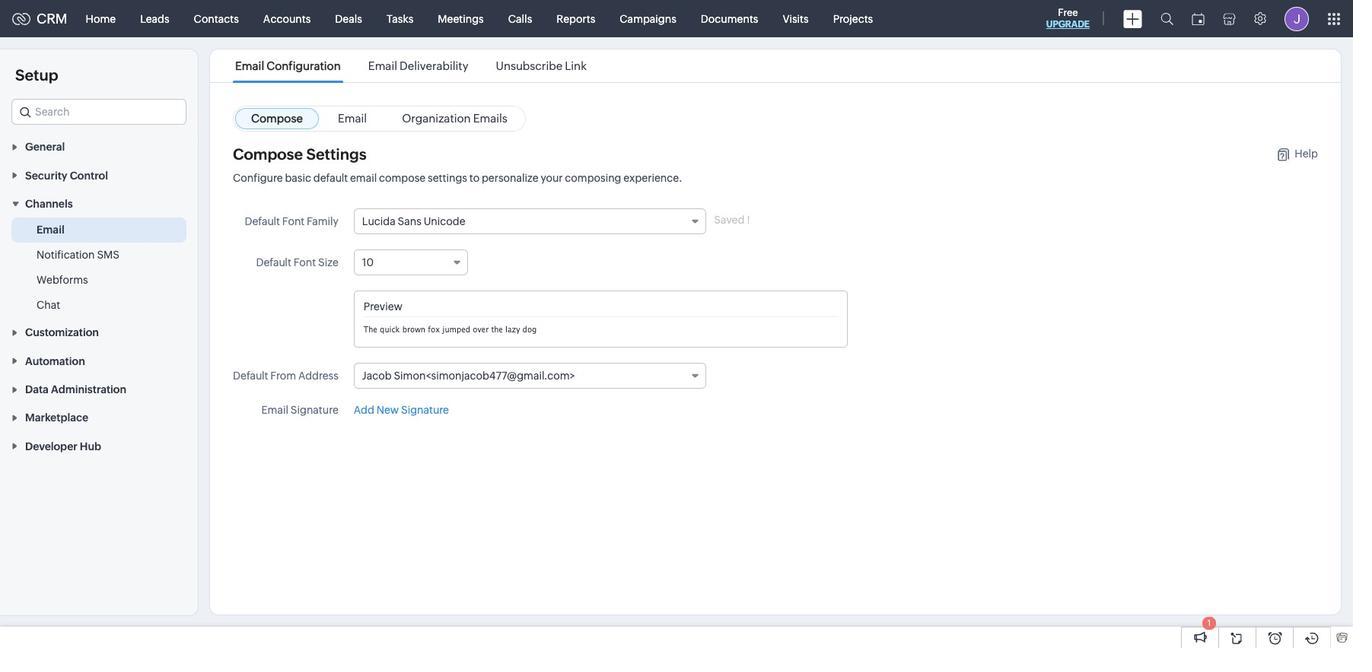 Task type: vqa. For each thing, say whether or not it's contained in the screenshot.
CHATS 'image'
no



Task type: locate. For each thing, give the bounding box(es) containing it.
compose up "compose settings" on the top of the page
[[251, 112, 303, 125]]

email inside the channels region
[[37, 224, 64, 236]]

0 vertical spatial email link
[[322, 108, 383, 129]]

1 signature from the left
[[291, 404, 339, 416]]

automation button
[[0, 347, 198, 375]]

marketplace button
[[0, 404, 198, 432]]

search element
[[1152, 0, 1183, 37]]

emails
[[473, 112, 508, 125]]

profile image
[[1285, 6, 1309, 31]]

Jacob Simon<simonjacob477@gmail.com> field
[[354, 363, 707, 389]]

list
[[222, 49, 601, 82]]

email left configuration
[[235, 59, 264, 72]]

default left from
[[233, 370, 268, 382]]

calls link
[[496, 0, 545, 37]]

contacts link
[[182, 0, 251, 37]]

default down 'default font family'
[[256, 257, 291, 269]]

visits link
[[771, 0, 821, 37]]

channels region
[[0, 218, 198, 318]]

customization
[[25, 327, 99, 339]]

jacob simon<simonjacob477@gmail.com>
[[362, 370, 575, 382]]

unicode
[[424, 215, 466, 228]]

configure basic default email compose settings to personalize your composing experience.
[[233, 172, 683, 184]]

channels
[[25, 198, 73, 210]]

simon<simonjacob477@gmail.com>
[[394, 370, 575, 382]]

email for the rightmost email link
[[338, 112, 367, 125]]

email link up settings
[[322, 108, 383, 129]]

2 vertical spatial default
[[233, 370, 268, 382]]

10 field
[[354, 250, 468, 276]]

help
[[1295, 147, 1319, 159]]

email down from
[[261, 404, 289, 416]]

link
[[565, 59, 587, 72]]

data
[[25, 384, 49, 396]]

add new signature
[[354, 404, 449, 416]]

security
[[25, 170, 67, 182]]

settings
[[428, 172, 467, 184]]

marketplace
[[25, 412, 88, 424]]

signature
[[291, 404, 339, 416], [401, 404, 449, 416]]

email for email deliverability
[[368, 59, 397, 72]]

signature down address
[[291, 404, 339, 416]]

font left size
[[294, 257, 316, 269]]

Lucida Sans Unicode field
[[354, 209, 707, 234]]

0 vertical spatial default
[[245, 215, 280, 228]]

email configuration link
[[233, 59, 343, 72]]

font left family
[[282, 215, 305, 228]]

0 vertical spatial compose
[[251, 112, 303, 125]]

developer hub
[[25, 441, 101, 453]]

unsubscribe link
[[496, 59, 587, 72]]

add
[[354, 404, 374, 416]]

1 horizontal spatial signature
[[401, 404, 449, 416]]

accounts link
[[251, 0, 323, 37]]

over
[[473, 325, 489, 334]]

email down the channels
[[37, 224, 64, 236]]

calls
[[508, 13, 532, 25]]

to
[[470, 172, 480, 184]]

contacts
[[194, 13, 239, 25]]

default font family
[[245, 215, 339, 228]]

email
[[350, 172, 377, 184]]

default for default font family
[[245, 215, 280, 228]]

None field
[[11, 99, 187, 125]]

campaigns link
[[608, 0, 689, 37]]

email up settings
[[338, 112, 367, 125]]

tasks
[[387, 13, 414, 25]]

from
[[270, 370, 296, 382]]

meetings
[[438, 13, 484, 25]]

general button
[[0, 132, 198, 161]]

compose up 'configure'
[[233, 145, 303, 163]]

list containing email configuration
[[222, 49, 601, 82]]

default down 'configure'
[[245, 215, 280, 228]]

1 vertical spatial compose
[[233, 145, 303, 163]]

1 vertical spatial font
[[294, 257, 316, 269]]

email link
[[322, 108, 383, 129], [37, 222, 64, 238]]

email link down the channels
[[37, 222, 64, 238]]

size
[[318, 257, 339, 269]]

data administration
[[25, 384, 126, 396]]

font for family
[[282, 215, 305, 228]]

customization button
[[0, 318, 198, 347]]

font for size
[[294, 257, 316, 269]]

search image
[[1161, 12, 1174, 25]]

email configuration
[[235, 59, 341, 72]]

email
[[235, 59, 264, 72], [368, 59, 397, 72], [338, 112, 367, 125], [37, 224, 64, 236], [261, 404, 289, 416]]

jumped
[[443, 325, 471, 334]]

signature right 'new'
[[401, 404, 449, 416]]

general
[[25, 141, 65, 153]]

unsubscribe
[[496, 59, 563, 72]]

experience.
[[624, 172, 683, 184]]

quick
[[380, 325, 400, 334]]

default
[[245, 215, 280, 228], [256, 257, 291, 269], [233, 370, 268, 382]]

1 vertical spatial default
[[256, 257, 291, 269]]

1 vertical spatial email link
[[37, 222, 64, 238]]

email down tasks
[[368, 59, 397, 72]]

crm link
[[12, 11, 67, 27]]

email deliverability link
[[366, 59, 471, 72]]

email inside email link
[[338, 112, 367, 125]]

organization emails link
[[386, 108, 524, 129]]

notification sms
[[37, 249, 120, 261]]

default
[[314, 172, 348, 184]]

unsubscribe link link
[[494, 59, 589, 72]]

0 horizontal spatial signature
[[291, 404, 339, 416]]

compose for compose
[[251, 112, 303, 125]]

compose
[[251, 112, 303, 125], [233, 145, 303, 163]]

2 signature from the left
[[401, 404, 449, 416]]

compose
[[379, 172, 426, 184]]

0 vertical spatial font
[[282, 215, 305, 228]]



Task type: describe. For each thing, give the bounding box(es) containing it.
compose for compose settings
[[233, 145, 303, 163]]

webforms
[[37, 274, 88, 286]]

dog
[[523, 325, 537, 334]]

fox
[[428, 325, 440, 334]]

developer hub button
[[0, 432, 198, 460]]

automation
[[25, 355, 85, 367]]

hub
[[80, 441, 101, 453]]

default for default from address
[[233, 370, 268, 382]]

default for default font size
[[256, 257, 291, 269]]

address
[[298, 370, 339, 382]]

webforms link
[[37, 273, 88, 288]]

logo image
[[12, 13, 30, 25]]

reports
[[557, 13, 596, 25]]

family
[[307, 215, 339, 228]]

chat
[[37, 299, 60, 311]]

!
[[747, 214, 751, 226]]

data administration button
[[0, 375, 198, 404]]

create menu image
[[1124, 10, 1143, 28]]

create menu element
[[1115, 0, 1152, 37]]

projects
[[833, 13, 873, 25]]

basic
[[285, 172, 311, 184]]

sans
[[398, 215, 422, 228]]

lucida sans unicode
[[362, 215, 466, 228]]

email for email configuration
[[235, 59, 264, 72]]

documents link
[[689, 0, 771, 37]]

deals link
[[323, 0, 375, 37]]

projects link
[[821, 0, 886, 37]]

deals
[[335, 13, 362, 25]]

tasks link
[[375, 0, 426, 37]]

sms
[[97, 249, 120, 261]]

free upgrade
[[1047, 7, 1090, 30]]

saved !
[[714, 214, 751, 226]]

notification
[[37, 249, 95, 261]]

notification sms link
[[37, 247, 120, 263]]

security control
[[25, 170, 108, 182]]

composing
[[565, 172, 622, 184]]

accounts
[[263, 13, 311, 25]]

documents
[[701, 13, 759, 25]]

profile element
[[1276, 0, 1319, 37]]

channels button
[[0, 189, 198, 218]]

10
[[362, 257, 374, 269]]

default from address
[[233, 370, 339, 382]]

security control button
[[0, 161, 198, 189]]

calendar image
[[1192, 13, 1205, 25]]

email deliverability
[[368, 59, 469, 72]]

lazy
[[506, 325, 520, 334]]

settings
[[306, 145, 367, 163]]

Search text field
[[12, 100, 186, 124]]

deliverability
[[400, 59, 469, 72]]

leads link
[[128, 0, 182, 37]]

saved
[[714, 214, 745, 226]]

chat link
[[37, 298, 60, 313]]

campaigns
[[620, 13, 677, 25]]

configuration
[[267, 59, 341, 72]]

compose link
[[235, 108, 319, 129]]

the
[[491, 325, 503, 334]]

the
[[364, 325, 378, 334]]

home
[[86, 13, 116, 25]]

0 horizontal spatial email link
[[37, 222, 64, 238]]

1 horizontal spatial email link
[[322, 108, 383, 129]]

leads
[[140, 13, 169, 25]]

the quick brown fox jumped over the lazy dog
[[364, 325, 537, 334]]

compose settings
[[233, 145, 367, 163]]

brown
[[402, 325, 426, 334]]

1
[[1208, 619, 1211, 628]]

setup
[[15, 66, 58, 84]]

your
[[541, 172, 563, 184]]

upgrade
[[1047, 19, 1090, 30]]

free
[[1058, 7, 1078, 18]]

lucida
[[362, 215, 396, 228]]

control
[[70, 170, 108, 182]]

reports link
[[545, 0, 608, 37]]

email signature
[[261, 404, 339, 416]]

administration
[[51, 384, 126, 396]]

configure
[[233, 172, 283, 184]]

developer
[[25, 441, 77, 453]]

email for email signature
[[261, 404, 289, 416]]

jacob
[[362, 370, 392, 382]]

organization emails
[[402, 112, 508, 125]]



